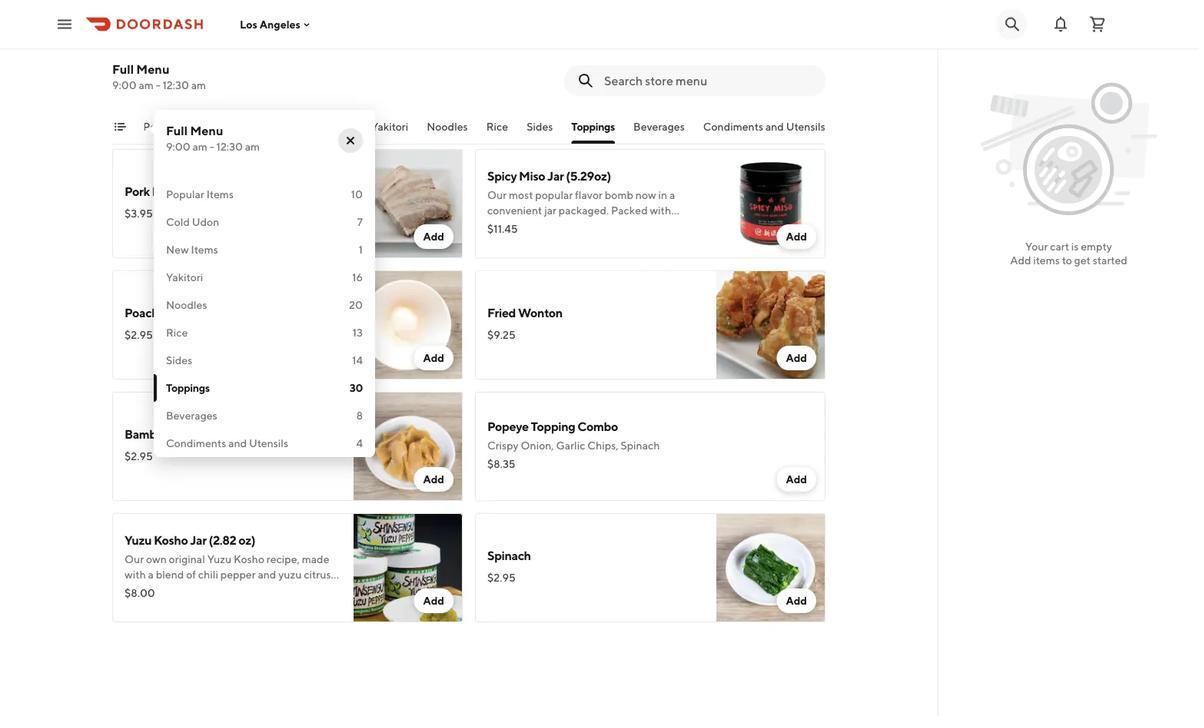 Task type: vqa. For each thing, say whether or not it's contained in the screenshot.


Task type: locate. For each thing, give the bounding box(es) containing it.
full menu 9:00 am - 12:30 am up "chashu"
[[166, 123, 260, 153]]

0 vertical spatial kosho
[[154, 533, 188, 548]]

1 vertical spatial 12:30
[[216, 140, 243, 153]]

pork
[[125, 184, 150, 199]]

0 vertical spatial sides
[[527, 120, 553, 133]]

am down corn
[[139, 79, 154, 91]]

rice left the sides button
[[486, 120, 508, 133]]

fried
[[487, 306, 516, 320]]

rice
[[486, 120, 508, 133], [166, 326, 188, 339]]

9:00 down corn
[[112, 79, 137, 91]]

1 horizontal spatial -
[[210, 140, 214, 153]]

sides button
[[527, 119, 553, 144]]

rice down egg
[[166, 326, 188, 339]]

1 vertical spatial kosho
[[234, 553, 264, 566]]

0 horizontal spatial kosho
[[154, 533, 188, 548]]

full
[[112, 62, 134, 77], [166, 123, 188, 138]]

chili
[[575, 75, 596, 88], [198, 569, 218, 581]]

add inside your cart is empty add items to get started
[[1010, 254, 1031, 267]]

$2.25
[[125, 86, 152, 98]]

kosho up pepper
[[234, 553, 264, 566]]

items up udon
[[206, 188, 234, 201]]

14
[[352, 354, 363, 367]]

0 horizontal spatial with
[[125, 569, 146, 581]]

close menu navigation image
[[344, 135, 357, 147]]

fragrant,
[[150, 584, 195, 597]]

yuzu down (2.82
[[207, 553, 232, 566]]

add
[[423, 109, 444, 121], [423, 230, 444, 243], [786, 230, 807, 243], [1010, 254, 1031, 267], [423, 352, 444, 364], [786, 352, 807, 364], [423, 473, 444, 486], [786, 473, 807, 486], [423, 595, 444, 607], [786, 595, 807, 607]]

jar up original
[[190, 533, 207, 548]]

menu up $2.25
[[136, 62, 170, 77]]

0 vertical spatial jar
[[548, 169, 564, 183]]

pepper
[[221, 569, 256, 581]]

$2.95 for spinach
[[487, 572, 516, 584]]

1 horizontal spatial new
[[301, 120, 324, 133]]

beverages
[[634, 120, 685, 133], [166, 409, 217, 422]]

9:00 up the pork belly chashu
[[166, 140, 190, 153]]

sides right rice button
[[527, 120, 553, 133]]

items up close menu navigation icon
[[326, 120, 353, 133]]

1 vertical spatial chili
[[198, 569, 218, 581]]

our left own
[[125, 553, 144, 566]]

popeye topping combo crispy onion, garlic chips, spinach $8.35 add
[[487, 419, 807, 486]]

1 horizontal spatial rice
[[486, 120, 508, 133]]

popular
[[535, 189, 573, 201]]

$3.95
[[125, 207, 153, 220]]

0 horizontal spatial noodles
[[166, 299, 207, 311]]

toppings
[[572, 120, 615, 133], [166, 382, 210, 394]]

the
[[300, 584, 316, 597]]

1 vertical spatial utensils
[[249, 437, 288, 450]]

1 horizontal spatial jar
[[548, 169, 564, 183]]

0 horizontal spatial 12:30
[[163, 79, 189, 91]]

1 horizontal spatial spinach
[[621, 439, 660, 452]]

$2.95 for bamboo
[[125, 450, 153, 463]]

1 vertical spatial menu
[[190, 123, 223, 138]]

yakitori up egg
[[166, 271, 203, 284]]

blend up fragrant,
[[156, 569, 184, 581]]

0 horizontal spatial condiments
[[166, 437, 226, 450]]

-
[[156, 79, 160, 91], [210, 140, 214, 153]]

1 horizontal spatial 9:00
[[166, 140, 190, 153]]

garlic, ginger and chili flavor bomb
[[487, 75, 656, 88]]

1 vertical spatial toppings
[[166, 382, 210, 394]]

yakitori
[[371, 120, 408, 133], [166, 271, 203, 284]]

0 vertical spatial popular
[[143, 120, 181, 133]]

get
[[1075, 254, 1091, 267]]

menu
[[136, 62, 170, 77], [190, 123, 223, 138]]

sides down egg
[[166, 354, 192, 367]]

1 vertical spatial flavor
[[575, 189, 603, 201]]

a inside the yuzu kosho jar (2.82 oz) our own original yuzu kosho recipe, made with a blend of chili pepper and yuzu citrus peel. fragrant, flavorful and spicy at the same time
[[148, 569, 154, 581]]

in
[[659, 189, 667, 201]]

popular items
[[143, 120, 211, 133], [166, 188, 234, 201]]

most
[[509, 189, 533, 201]]

1 vertical spatial with
[[125, 569, 146, 581]]

full menu 9:00 am - 12:30 am up popular items button at the left top of page
[[112, 62, 206, 91]]

0 horizontal spatial blend
[[156, 569, 184, 581]]

- up "chashu"
[[210, 140, 214, 153]]

0 horizontal spatial beverages
[[166, 409, 217, 422]]

chili inside the yuzu kosho jar (2.82 oz) our own original yuzu kosho recipe, made with a blend of chili pepper and yuzu citrus peel. fragrant, flavorful and spicy at the same time
[[198, 569, 218, 581]]

30
[[350, 382, 363, 394]]

bomb up beverages button
[[627, 75, 656, 88]]

Item Search search field
[[604, 72, 813, 89]]

jar
[[548, 169, 564, 183], [190, 533, 207, 548]]

1 vertical spatial condiments and utensils
[[166, 437, 288, 450]]

toppings up bamboo on the bottom left of page
[[166, 382, 210, 394]]

1 horizontal spatial full
[[166, 123, 188, 138]]

0 vertical spatial new
[[301, 120, 324, 133]]

corn
[[125, 63, 152, 77]]

2 vertical spatial $2.95
[[487, 572, 516, 584]]

with
[[650, 204, 671, 217], [125, 569, 146, 581]]

12:30 right $2.25
[[163, 79, 189, 91]]

notification bell image
[[1052, 15, 1070, 33]]

popular items up udon
[[166, 188, 234, 201]]

with down in
[[650, 204, 671, 217]]

popular up cold
[[166, 188, 204, 201]]

1 vertical spatial yuzu
[[207, 553, 232, 566]]

flavor up packaged.
[[575, 189, 603, 201]]

1 vertical spatial new
[[166, 243, 189, 256]]

spices,
[[487, 220, 520, 232]]

0 horizontal spatial new
[[166, 243, 189, 256]]

chashu
[[181, 184, 223, 199]]

yakitori left noodles button
[[371, 120, 408, 133]]

convenient
[[487, 204, 542, 217]]

0 vertical spatial our
[[487, 189, 507, 201]]

cold udon
[[166, 216, 219, 228]]

jar for (2.82
[[190, 533, 207, 548]]

spicy miso jar (5.29oz) our most popular flavor bomb now in a convenient jar packaged. packed with spices, this miso blend adds an umami depth perfect for any dish.
[[487, 169, 702, 248]]

spinach image
[[717, 514, 826, 623]]

flavor right ginger
[[598, 75, 625, 88]]

kosho up own
[[154, 533, 188, 548]]

1 vertical spatial 9:00
[[166, 140, 190, 153]]

0 vertical spatial chili
[[575, 75, 596, 88]]

jar inside the spicy miso jar (5.29oz) our most popular flavor bomb now in a convenient jar packaged. packed with spices, this miso blend adds an umami depth perfect for any dish.
[[548, 169, 564, 183]]

los angeles
[[240, 18, 301, 31]]

own
[[146, 553, 167, 566]]

poached egg
[[125, 306, 197, 320]]

0 horizontal spatial chili
[[198, 569, 218, 581]]

noodles
[[427, 120, 468, 133], [166, 299, 207, 311]]

12:30
[[163, 79, 189, 91], [216, 140, 243, 153]]

a
[[670, 189, 675, 201], [148, 569, 154, 581]]

1 vertical spatial jar
[[190, 533, 207, 548]]

new
[[301, 120, 324, 133], [166, 243, 189, 256]]

0 horizontal spatial condiments and utensils
[[166, 437, 288, 450]]

menu up "chashu"
[[190, 123, 223, 138]]

1 horizontal spatial utensils
[[786, 120, 826, 133]]

1 horizontal spatial toppings
[[572, 120, 615, 133]]

condiments
[[703, 120, 764, 133], [166, 437, 226, 450]]

egg
[[175, 306, 197, 320]]

bomb inside the spicy miso jar (5.29oz) our most popular flavor bomb now in a convenient jar packaged. packed with spices, this miso blend adds an umami depth perfect for any dish.
[[605, 189, 634, 201]]

utensils inside button
[[786, 120, 826, 133]]

sides
[[527, 120, 553, 133], [166, 354, 192, 367]]

ggc image
[[717, 28, 826, 137]]

popular
[[143, 120, 181, 133], [166, 188, 204, 201]]

kosho
[[154, 533, 188, 548], [234, 553, 264, 566]]

0 vertical spatial 9:00
[[112, 79, 137, 91]]

blend
[[567, 220, 596, 232], [156, 569, 184, 581]]

$9.25
[[487, 329, 516, 341]]

items down udon
[[191, 243, 218, 256]]

9:00
[[112, 79, 137, 91], [166, 140, 190, 153]]

pork belly chashu
[[125, 184, 223, 199]]

0 horizontal spatial a
[[148, 569, 154, 581]]

0 vertical spatial noodles
[[427, 120, 468, 133]]

a down own
[[148, 569, 154, 581]]

chili right ginger
[[575, 75, 596, 88]]

our down spicy
[[487, 189, 507, 201]]

a right in
[[670, 189, 675, 201]]

blend down packaged.
[[567, 220, 596, 232]]

items
[[183, 120, 211, 133], [326, 120, 353, 133], [206, 188, 234, 201], [191, 243, 218, 256]]

bomb up packed
[[605, 189, 634, 201]]

our inside the yuzu kosho jar (2.82 oz) our own original yuzu kosho recipe, made with a blend of chili pepper and yuzu citrus peel. fragrant, flavorful and spicy at the same time
[[125, 553, 144, 566]]

0 vertical spatial new items
[[301, 120, 353, 133]]

0 horizontal spatial -
[[156, 79, 160, 91]]

combo
[[578, 419, 618, 434]]

0 horizontal spatial menu
[[136, 62, 170, 77]]

0 vertical spatial full menu 9:00 am - 12:30 am
[[112, 62, 206, 91]]

full up $2.25
[[112, 62, 134, 77]]

chili right of
[[198, 569, 218, 581]]

0 horizontal spatial yakitori
[[166, 271, 203, 284]]

1 horizontal spatial with
[[650, 204, 671, 217]]

1 horizontal spatial noodles
[[427, 120, 468, 133]]

1 vertical spatial blend
[[156, 569, 184, 581]]

with inside the yuzu kosho jar (2.82 oz) our own original yuzu kosho recipe, made with a blend of chili pepper and yuzu citrus peel. fragrant, flavorful and spicy at the same time
[[125, 569, 146, 581]]

0 vertical spatial $2.95
[[125, 329, 153, 341]]

0 horizontal spatial 9:00
[[112, 79, 137, 91]]

popular down $2.25
[[143, 120, 181, 133]]

am left new items button
[[245, 140, 260, 153]]

jar up popular
[[548, 169, 564, 183]]

0 vertical spatial bomb
[[627, 75, 656, 88]]

1 horizontal spatial sides
[[527, 120, 553, 133]]

1 vertical spatial sides
[[166, 354, 192, 367]]

12:30 up "chashu"
[[216, 140, 243, 153]]

1 horizontal spatial yakitori
[[371, 120, 408, 133]]

1 horizontal spatial beverages
[[634, 120, 685, 133]]

0 horizontal spatial yuzu
[[125, 533, 152, 548]]

0 horizontal spatial new items
[[166, 243, 218, 256]]

0 vertical spatial condiments
[[703, 120, 764, 133]]

beverages down item search search box
[[634, 120, 685, 133]]

popular items button
[[143, 119, 211, 144]]

0 vertical spatial full
[[112, 62, 134, 77]]

now
[[636, 189, 656, 201]]

new items up close menu navigation icon
[[301, 120, 353, 133]]

blend inside the yuzu kosho jar (2.82 oz) our own original yuzu kosho recipe, made with a blend of chili pepper and yuzu citrus peel. fragrant, flavorful and spicy at the same time
[[156, 569, 184, 581]]

1 vertical spatial bomb
[[605, 189, 634, 201]]

0 items, open order cart image
[[1089, 15, 1107, 33]]

am
[[139, 79, 154, 91], [191, 79, 206, 91], [193, 140, 207, 153], [245, 140, 260, 153]]

toppings up (5.29oz)
[[572, 120, 615, 133]]

original
[[169, 553, 205, 566]]

miso
[[542, 220, 565, 232]]

dish.
[[561, 235, 584, 248]]

yuzu
[[125, 533, 152, 548], [207, 553, 232, 566]]

1 horizontal spatial condiments
[[703, 120, 764, 133]]

0 horizontal spatial spinach
[[487, 549, 531, 563]]

0 vertical spatial toppings
[[572, 120, 615, 133]]

to
[[1062, 254, 1072, 267]]

condiments inside condiments and utensils button
[[703, 120, 764, 133]]

beverages button
[[634, 119, 685, 144]]

this
[[522, 220, 540, 232]]

0 vertical spatial popular items
[[143, 120, 211, 133]]

full right the show menu categories image
[[166, 123, 188, 138]]

0 horizontal spatial our
[[125, 553, 144, 566]]

full menu 9:00 am - 12:30 am
[[112, 62, 206, 91], [166, 123, 260, 153]]

yuzu up own
[[125, 533, 152, 548]]

popular items down $2.25
[[143, 120, 211, 133]]

am up "chashu"
[[193, 140, 207, 153]]

with up peel.
[[125, 569, 146, 581]]

jar inside the yuzu kosho jar (2.82 oz) our own original yuzu kosho recipe, made with a blend of chili pepper and yuzu citrus peel. fragrant, flavorful and spicy at the same time
[[190, 533, 207, 548]]

0 vertical spatial with
[[650, 204, 671, 217]]

1 horizontal spatial condiments and utensils
[[703, 120, 826, 133]]

0 vertical spatial a
[[670, 189, 675, 201]]

1 horizontal spatial menu
[[190, 123, 223, 138]]

cold
[[166, 216, 190, 228]]

1 horizontal spatial chili
[[575, 75, 596, 88]]

1 vertical spatial spinach
[[487, 549, 531, 563]]

condiments and utensils
[[703, 120, 826, 133], [166, 437, 288, 450]]

oz)
[[239, 533, 255, 548]]

- right $2.25
[[156, 79, 160, 91]]

los
[[240, 18, 257, 31]]

spicy miso jar (5.29oz) image
[[717, 149, 826, 258]]

8
[[356, 409, 363, 422]]

new items down 'cold udon'
[[166, 243, 218, 256]]

1 vertical spatial $2.95
[[125, 450, 153, 463]]

0 horizontal spatial rice
[[166, 326, 188, 339]]

beverages up bamboo on the bottom left of page
[[166, 409, 217, 422]]

garlic
[[556, 439, 586, 452]]

0 vertical spatial beverages
[[634, 120, 685, 133]]

1 vertical spatial our
[[125, 553, 144, 566]]



Task type: describe. For each thing, give the bounding box(es) containing it.
1 vertical spatial popular items
[[166, 188, 234, 201]]

0 vertical spatial menu
[[136, 62, 170, 77]]

udon
[[192, 216, 219, 228]]

1 vertical spatial rice
[[166, 326, 188, 339]]

belly
[[152, 184, 179, 199]]

packed
[[611, 204, 648, 217]]

cart
[[1050, 240, 1069, 253]]

for
[[526, 235, 539, 248]]

$8.35
[[487, 458, 516, 471]]

umami
[[637, 220, 670, 232]]

1 vertical spatial condiments
[[166, 437, 226, 450]]

empty
[[1081, 240, 1112, 253]]

peel.
[[125, 584, 148, 597]]

condiments and utensils button
[[703, 119, 826, 144]]

is
[[1072, 240, 1079, 253]]

0 vertical spatial flavor
[[598, 75, 625, 88]]

0 vertical spatial 12:30
[[163, 79, 189, 91]]

items up "chashu"
[[183, 120, 211, 133]]

0 horizontal spatial utensils
[[249, 437, 288, 450]]

yakitori button
[[371, 119, 408, 144]]

10
[[351, 188, 363, 201]]

7
[[357, 216, 363, 228]]

1 horizontal spatial yuzu
[[207, 553, 232, 566]]

new items button
[[301, 119, 353, 144]]

flavorful
[[197, 584, 238, 597]]

$8.00
[[125, 587, 155, 600]]

0 vertical spatial yakitori
[[371, 120, 408, 133]]

same
[[125, 599, 150, 612]]

new inside new items button
[[301, 120, 324, 133]]

any
[[541, 235, 559, 248]]

of
[[186, 569, 196, 581]]

popular inside button
[[143, 120, 181, 133]]

$2.95 for poached egg
[[125, 329, 153, 341]]

garlic,
[[487, 75, 519, 88]]

blend inside the spicy miso jar (5.29oz) our most popular flavor bomb now in a convenient jar packaged. packed with spices, this miso blend adds an umami depth perfect for any dish.
[[567, 220, 596, 232]]

fried wonton
[[487, 306, 563, 320]]

1 horizontal spatial new items
[[301, 120, 353, 133]]

our inside the spicy miso jar (5.29oz) our most popular flavor bomb now in a convenient jar packaged. packed with spices, this miso blend adds an umami depth perfect for any dish.
[[487, 189, 507, 201]]

0 vertical spatial condiments and utensils
[[703, 120, 826, 133]]

1 vertical spatial popular
[[166, 188, 204, 201]]

ginger
[[521, 75, 553, 88]]

angeles
[[260, 18, 301, 31]]

your
[[1026, 240, 1048, 253]]

an
[[623, 220, 635, 232]]

chips,
[[588, 439, 619, 452]]

poached egg image
[[354, 271, 463, 380]]

flavor inside the spicy miso jar (5.29oz) our most popular flavor bomb now in a convenient jar packaged. packed with spices, this miso blend adds an umami depth perfect for any dish.
[[575, 189, 603, 201]]

noodles button
[[427, 119, 468, 144]]

$11.45
[[487, 223, 518, 235]]

with inside the spicy miso jar (5.29oz) our most popular flavor bomb now in a convenient jar packaged. packed with spices, this miso blend adds an umami depth perfect for any dish.
[[650, 204, 671, 217]]

at
[[288, 584, 297, 597]]

topping
[[531, 419, 575, 434]]

crispy
[[487, 439, 519, 452]]

yuzu
[[278, 569, 302, 581]]

packaged.
[[559, 204, 609, 217]]

1 vertical spatial beverages
[[166, 409, 217, 422]]

pork belly chashu image
[[354, 149, 463, 258]]

onion,
[[521, 439, 554, 452]]

corn image
[[354, 28, 463, 137]]

16
[[352, 271, 363, 284]]

am up popular items button at the left top of page
[[191, 79, 206, 91]]

recipe,
[[267, 553, 300, 566]]

a inside the spicy miso jar (5.29oz) our most popular flavor bomb now in a convenient jar packaged. packed with spices, this miso blend adds an umami depth perfect for any dish.
[[670, 189, 675, 201]]

bamboo image
[[354, 392, 463, 501]]

1 vertical spatial yakitori
[[166, 271, 203, 284]]

1 vertical spatial full
[[166, 123, 188, 138]]

(5.29oz)
[[566, 169, 611, 183]]

1
[[359, 243, 363, 256]]

show menu categories image
[[114, 121, 126, 133]]

yuzu kosho jar (2.82 oz) our own original yuzu kosho recipe, made with a blend of chili pepper and yuzu citrus peel. fragrant, flavorful and spicy at the same time
[[125, 533, 331, 612]]

1 vertical spatial full menu 9:00 am - 12:30 am
[[166, 123, 260, 153]]

wonton
[[518, 306, 563, 320]]

0 horizontal spatial toppings
[[166, 382, 210, 394]]

(2.82
[[209, 533, 236, 548]]

0 vertical spatial yuzu
[[125, 533, 152, 548]]

1 vertical spatial new items
[[166, 243, 218, 256]]

perfect
[[487, 235, 523, 248]]

bamboo
[[125, 427, 170, 442]]

1 horizontal spatial kosho
[[234, 553, 264, 566]]

items
[[1034, 254, 1060, 267]]

yuzu kosho jar (2.82 oz) image
[[354, 514, 463, 623]]

adds
[[598, 220, 621, 232]]

los angeles button
[[240, 18, 313, 31]]

rice button
[[486, 119, 508, 144]]

your cart is empty add items to get started
[[1010, 240, 1128, 267]]

open menu image
[[55, 15, 74, 33]]

0 horizontal spatial full
[[112, 62, 134, 77]]

add inside the popeye topping combo crispy onion, garlic chips, spinach $8.35 add
[[786, 473, 807, 486]]

spinach inside the popeye topping combo crispy onion, garlic chips, spinach $8.35 add
[[621, 439, 660, 452]]

1 vertical spatial noodles
[[166, 299, 207, 311]]

spicy
[[487, 169, 517, 183]]

0 horizontal spatial sides
[[166, 354, 192, 367]]

made
[[302, 553, 329, 566]]

popeye
[[487, 419, 529, 434]]

miso
[[519, 169, 545, 183]]

4
[[356, 437, 363, 450]]

13
[[353, 326, 363, 339]]

citrus
[[304, 569, 331, 581]]

and inside button
[[766, 120, 784, 133]]

1 horizontal spatial 12:30
[[216, 140, 243, 153]]

1 vertical spatial -
[[210, 140, 214, 153]]

0 vertical spatial rice
[[486, 120, 508, 133]]

fried wonton image
[[717, 271, 826, 380]]

jar
[[544, 204, 557, 217]]

20
[[349, 299, 363, 311]]

started
[[1093, 254, 1128, 267]]

poached
[[125, 306, 173, 320]]

jar for (5.29oz)
[[548, 169, 564, 183]]

spicy
[[261, 584, 286, 597]]

0 vertical spatial -
[[156, 79, 160, 91]]

depth
[[673, 220, 702, 232]]



